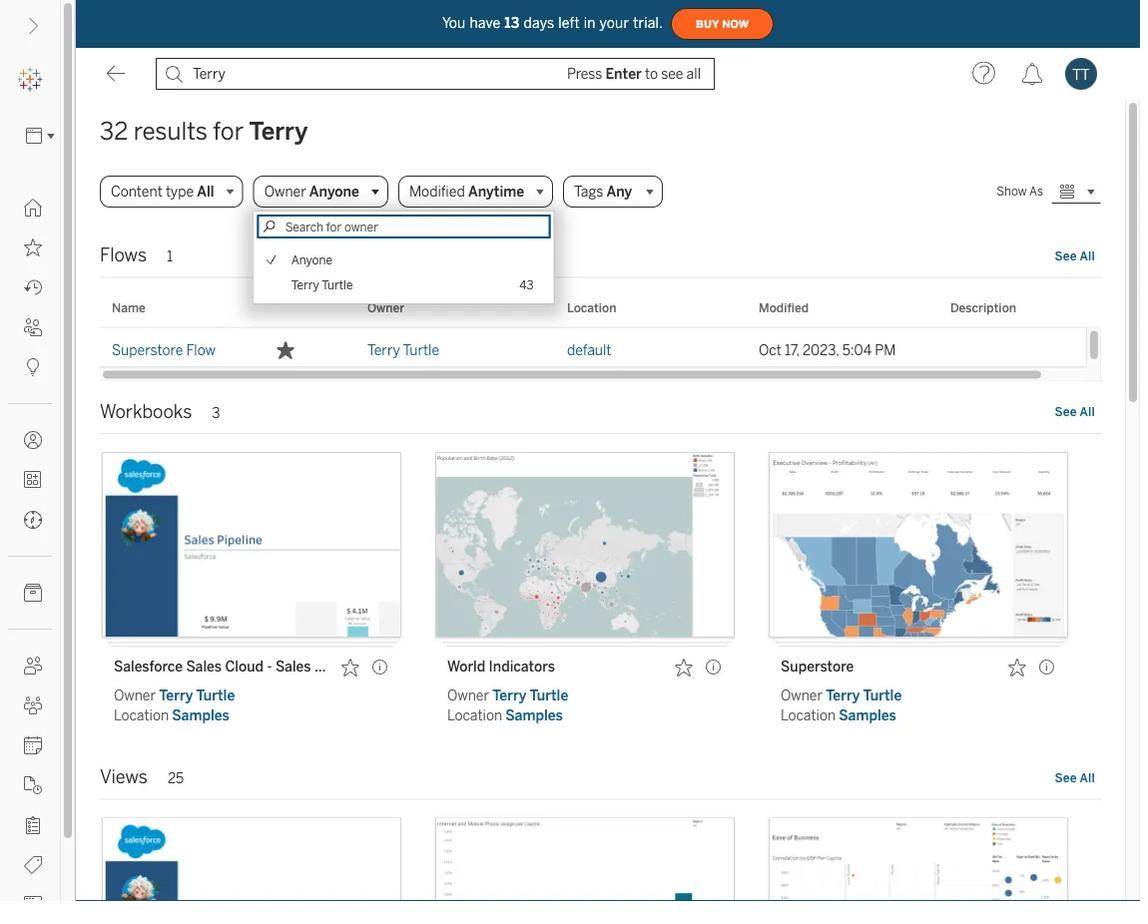 Task type: describe. For each thing, give the bounding box(es) containing it.
results region
[[76, 238, 1130, 901]]

modified for modified anytime
[[409, 184, 465, 200]]

left
[[558, 15, 580, 31]]

owner inside filter bar region
[[264, 184, 306, 200]]

all for flows
[[1080, 249, 1095, 263]]

tags
[[574, 183, 603, 200]]

location for salesforce sales cloud - sales pipeline
[[114, 707, 169, 724]]

default link
[[567, 328, 611, 372]]

have
[[470, 15, 500, 31]]

column header inside grid
[[256, 290, 355, 327]]

owner inside grid
[[367, 301, 404, 315]]

turtle for world indicators
[[530, 687, 568, 704]]

1 sales from the left
[[186, 658, 222, 675]]

views heading
[[100, 760, 1101, 800]]

content
[[111, 184, 162, 200]]

now
[[722, 18, 749, 30]]

oct 17, 2023, 5:04 pm
[[759, 341, 896, 358]]

as
[[1029, 184, 1043, 199]]

in
[[584, 15, 596, 31]]

owner for salesforce sales cloud - sales pipeline
[[114, 687, 156, 704]]

oct
[[759, 341, 781, 358]]

world
[[447, 658, 485, 675]]

see all link for workbooks
[[1054, 404, 1096, 420]]

location inside grid
[[567, 301, 616, 315]]

flows
[[100, 245, 147, 266]]

description
[[950, 301, 1016, 315]]

see for views
[[1055, 771, 1077, 785]]

terry inside row
[[367, 341, 400, 358]]

2 sales from the left
[[275, 658, 311, 675]]

any
[[606, 183, 632, 200]]

see all link for views
[[1054, 770, 1096, 786]]

see all for workbooks
[[1055, 405, 1095, 419]]

world indicators
[[447, 658, 555, 675]]

turtle inside filter bar region
[[322, 278, 353, 292]]

salesforce
[[114, 658, 183, 675]]

-
[[267, 658, 272, 675]]

results
[[133, 117, 208, 146]]

row inside results region
[[100, 328, 1130, 376]]

samples link for sales
[[172, 707, 229, 724]]

Search for owner text field
[[257, 215, 551, 239]]

show
[[996, 184, 1027, 199]]

43
[[519, 278, 534, 292]]

workbooks
[[100, 401, 192, 422]]

modified for modified
[[759, 301, 809, 315]]

location for world indicators
[[447, 707, 502, 724]]

salesforce sales cloud - sales pipeline
[[114, 658, 367, 675]]

owner for superstore
[[781, 687, 823, 704]]

all inside filter bar region
[[197, 184, 214, 200]]

13
[[504, 15, 520, 31]]

modified anytime
[[409, 184, 524, 200]]

location for superstore
[[781, 707, 836, 724]]

samples link for indicators
[[505, 707, 563, 724]]

superstore for superstore flow
[[112, 341, 183, 358]]

see all link for flows
[[1054, 248, 1096, 264]]

pipeline
[[314, 658, 367, 675]]

superstore flow
[[112, 341, 216, 358]]

0 vertical spatial anyone
[[309, 184, 359, 200]]

flow
[[186, 341, 216, 358]]

your
[[600, 15, 629, 31]]



Task type: vqa. For each thing, say whether or not it's contained in the screenshot.
THE 11
no



Task type: locate. For each thing, give the bounding box(es) containing it.
see all inside workbooks heading
[[1055, 405, 1095, 419]]

owner
[[264, 184, 306, 200], [367, 301, 404, 315], [114, 687, 156, 704], [447, 687, 489, 704], [781, 687, 823, 704]]

1 vertical spatial superstore
[[781, 658, 854, 675]]

3 see from the top
[[1055, 771, 1077, 785]]

2 horizontal spatial samples
[[839, 707, 896, 724]]

2 vertical spatial see all link
[[1054, 770, 1096, 786]]

see all link
[[1054, 248, 1096, 264], [1054, 404, 1096, 420], [1054, 770, 1096, 786]]

terry turtle inside terry turtle, 43 results. element
[[291, 278, 353, 292]]

terry inside list box
[[291, 278, 319, 292]]

32
[[100, 117, 128, 146]]

type
[[166, 184, 194, 200]]

terry turtle link
[[367, 328, 439, 372], [159, 687, 235, 704], [492, 687, 568, 704], [826, 687, 902, 704]]

row containing superstore flow
[[100, 328, 1130, 376]]

3 owner terry turtle location samples from the left
[[781, 687, 902, 724]]

sales
[[186, 658, 222, 675], [275, 658, 311, 675]]

all for workbooks
[[1080, 405, 1095, 419]]

for
[[213, 117, 244, 146]]

all inside workbooks heading
[[1080, 405, 1095, 419]]

3 samples link from the left
[[839, 707, 896, 724]]

modified inside filter bar region
[[409, 184, 465, 200]]

2 owner terry turtle location samples from the left
[[447, 687, 568, 724]]

see all inside the 'flows' 'heading'
[[1055, 249, 1095, 263]]

days
[[524, 15, 554, 31]]

column header
[[256, 290, 355, 327]]

samples
[[172, 707, 229, 724], [505, 707, 563, 724], [839, 707, 896, 724]]

all inside the 'flows' 'heading'
[[1080, 249, 1095, 263]]

0 vertical spatial modified
[[409, 184, 465, 200]]

terry turtle
[[291, 278, 353, 292], [367, 341, 439, 358]]

see all link inside the 'flows' 'heading'
[[1054, 248, 1096, 264]]

1 horizontal spatial superstore
[[781, 658, 854, 675]]

Search for views, metrics, workbooks, and more text field
[[156, 58, 715, 90]]

all for views
[[1080, 771, 1095, 785]]

0 horizontal spatial samples
[[172, 707, 229, 724]]

modified inside grid
[[759, 301, 809, 315]]

1 owner terry turtle location samples from the left
[[114, 687, 235, 724]]

anytime
[[468, 184, 524, 200]]

0 horizontal spatial samples link
[[172, 707, 229, 724]]

tags any
[[574, 183, 632, 200]]

grid inside results region
[[100, 290, 1130, 382]]

2 vertical spatial see all
[[1055, 771, 1095, 785]]

see inside views heading
[[1055, 771, 1077, 785]]

indicators
[[489, 658, 555, 675]]

terry turtle, 43 results. element
[[291, 278, 534, 292]]

terry turtle down terry turtle, 43 results. element
[[367, 341, 439, 358]]

see all link inside workbooks heading
[[1054, 404, 1096, 420]]

buy now
[[696, 18, 749, 30]]

all inside views heading
[[1080, 771, 1095, 785]]

owner terry turtle location samples for indicators
[[447, 687, 568, 724]]

cell inside grid
[[938, 328, 1130, 372]]

superstore inside grid
[[112, 341, 183, 358]]

terry turtle link for salesforce sales cloud - sales pipeline
[[159, 687, 235, 704]]

2 see all link from the top
[[1054, 404, 1096, 420]]

terry
[[249, 117, 308, 146], [291, 278, 319, 292], [367, 341, 400, 358], [159, 687, 193, 704], [492, 687, 527, 704], [826, 687, 860, 704]]

buy
[[696, 18, 719, 30]]

25
[[168, 771, 184, 787]]

content type all
[[111, 184, 214, 200]]

5:04
[[842, 341, 872, 358]]

1 vertical spatial terry turtle
[[367, 341, 439, 358]]

3 see all link from the top
[[1054, 770, 1096, 786]]

anyone down owner anyone
[[291, 253, 332, 267]]

anyone
[[309, 184, 359, 200], [291, 253, 332, 267]]

show as
[[996, 184, 1043, 199]]

0 vertical spatial see
[[1055, 249, 1077, 263]]

3
[[212, 405, 220, 421]]

1 see all from the top
[[1055, 249, 1095, 263]]

see all inside views heading
[[1055, 771, 1095, 785]]

2 see all from the top
[[1055, 405, 1095, 419]]

17,
[[785, 341, 799, 358]]

1 samples link from the left
[[172, 707, 229, 724]]

1 horizontal spatial owner terry turtle location samples
[[447, 687, 568, 724]]

1 vertical spatial see all
[[1055, 405, 1095, 419]]

0 vertical spatial terry turtle
[[291, 278, 353, 292]]

name
[[112, 301, 146, 315]]

0 horizontal spatial owner terry turtle location samples
[[114, 687, 235, 724]]

0 horizontal spatial terry turtle
[[291, 278, 353, 292]]

1 horizontal spatial modified
[[759, 301, 809, 315]]

grid
[[100, 290, 1130, 382]]

main navigation. press the up and down arrow keys to access links. element
[[0, 188, 60, 901]]

terry turtle link for superstore
[[826, 687, 902, 704]]

1 vertical spatial see all link
[[1054, 404, 1096, 420]]

list box inside filter bar region
[[254, 242, 554, 303]]

turtle for superstore
[[863, 687, 902, 704]]

views
[[100, 767, 148, 788]]

list box
[[254, 242, 554, 303]]

filter bar region
[[100, 176, 988, 304]]

flows heading
[[100, 238, 1101, 278]]

sales left cloud
[[186, 658, 222, 675]]

2023,
[[803, 341, 839, 358]]

main region
[[76, 100, 1130, 901]]

see inside the 'flows' 'heading'
[[1055, 249, 1077, 263]]

0 horizontal spatial modified
[[409, 184, 465, 200]]

anyone up search for owner text box
[[309, 184, 359, 200]]

owner anyone
[[264, 184, 359, 200]]

1 samples from the left
[[172, 707, 229, 724]]

modified up search for owner text box
[[409, 184, 465, 200]]

superstore
[[112, 341, 183, 358], [781, 658, 854, 675]]

2 horizontal spatial owner terry turtle location samples
[[781, 687, 902, 724]]

0 horizontal spatial sales
[[186, 658, 222, 675]]

owner terry turtle location samples for sales
[[114, 687, 235, 724]]

0 horizontal spatial superstore
[[112, 341, 183, 358]]

see all link inside views heading
[[1054, 770, 1096, 786]]

buy now button
[[671, 8, 774, 40]]

0 vertical spatial superstore
[[112, 341, 183, 358]]

sales right "-"
[[275, 658, 311, 675]]

superstore flow link
[[112, 328, 216, 372]]

navigation panel element
[[0, 60, 61, 901]]

1
[[167, 249, 173, 265]]

see all
[[1055, 249, 1095, 263], [1055, 405, 1095, 419], [1055, 771, 1095, 785]]

terry turtle link for world indicators
[[492, 687, 568, 704]]

2 horizontal spatial samples link
[[839, 707, 896, 724]]

1 horizontal spatial sales
[[275, 658, 311, 675]]

3 see all from the top
[[1055, 771, 1095, 785]]

list box containing anyone
[[254, 242, 554, 303]]

1 vertical spatial modified
[[759, 301, 809, 315]]

see
[[1055, 249, 1077, 263], [1055, 405, 1077, 419], [1055, 771, 1077, 785]]

samples link
[[172, 707, 229, 724], [505, 707, 563, 724], [839, 707, 896, 724]]

you
[[442, 15, 466, 31]]

turtle for salesforce sales cloud - sales pipeline
[[196, 687, 235, 704]]

2 samples from the left
[[505, 707, 563, 724]]

1 horizontal spatial samples
[[505, 707, 563, 724]]

1 vertical spatial see
[[1055, 405, 1077, 419]]

modified up 17,
[[759, 301, 809, 315]]

workbooks heading
[[100, 394, 1101, 434]]

location
[[567, 301, 616, 315], [114, 707, 169, 724], [447, 707, 502, 724], [781, 707, 836, 724]]

3 samples from the left
[[839, 707, 896, 724]]

2 see from the top
[[1055, 405, 1077, 419]]

0 vertical spatial see all link
[[1054, 248, 1096, 264]]

see all for flows
[[1055, 249, 1095, 263]]

1 horizontal spatial terry turtle
[[367, 341, 439, 358]]

you have 13 days left in your trial.
[[442, 15, 663, 31]]

cell
[[938, 328, 1130, 372]]

see for workbooks
[[1055, 405, 1077, 419]]

32 results for terry
[[100, 117, 308, 146]]

1 horizontal spatial samples link
[[505, 707, 563, 724]]

1 see all link from the top
[[1054, 248, 1096, 264]]

see for flows
[[1055, 249, 1077, 263]]

2 samples link from the left
[[505, 707, 563, 724]]

owner terry turtle location samples
[[114, 687, 235, 724], [447, 687, 568, 724], [781, 687, 902, 724]]

trial.
[[633, 15, 663, 31]]

samples for sales
[[172, 707, 229, 724]]

terry turtle down owner anyone
[[291, 278, 353, 292]]

0 vertical spatial see all
[[1055, 249, 1095, 263]]

1 see from the top
[[1055, 249, 1077, 263]]

terry turtle inside row
[[367, 341, 439, 358]]

see all for views
[[1055, 771, 1095, 785]]

row
[[100, 328, 1130, 376]]

grid containing superstore flow
[[100, 290, 1130, 382]]

turtle
[[322, 278, 353, 292], [403, 341, 439, 358], [196, 687, 235, 704], [530, 687, 568, 704], [863, 687, 902, 704]]

default
[[567, 341, 611, 358]]

anyone inside list box
[[291, 253, 332, 267]]

pm
[[875, 341, 896, 358]]

1 vertical spatial anyone
[[291, 253, 332, 267]]

2 vertical spatial see
[[1055, 771, 1077, 785]]

modified
[[409, 184, 465, 200], [759, 301, 809, 315]]

samples for indicators
[[505, 707, 563, 724]]

owner for world indicators
[[447, 687, 489, 704]]

superstore for superstore
[[781, 658, 854, 675]]

all
[[197, 184, 214, 200], [1080, 249, 1095, 263], [1080, 405, 1095, 419], [1080, 771, 1095, 785]]

see inside workbooks heading
[[1055, 405, 1077, 419]]

cloud
[[225, 658, 264, 675]]



